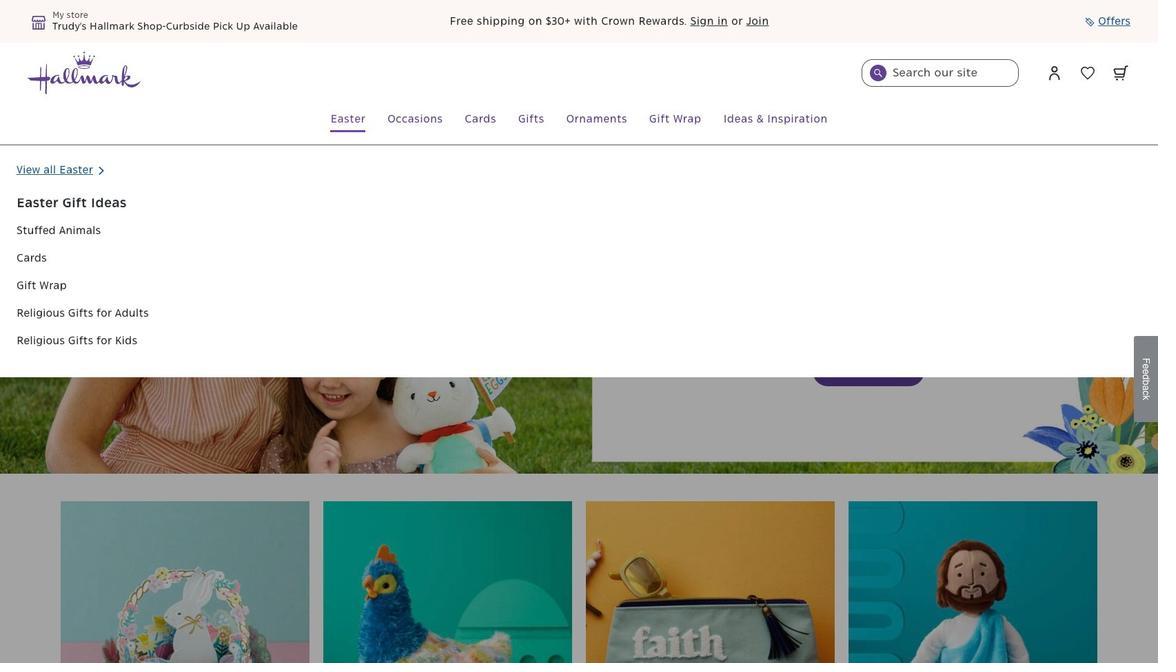 Task type: describe. For each thing, give the bounding box(es) containing it.
sign in dropdown menu image
[[1046, 65, 1063, 81]]

search image
[[874, 69, 882, 77]]

ideas & inspiration menu item
[[712, 95, 839, 145]]

Search search field
[[862, 59, 1019, 87]]

easter gift ideas menu
[[17, 223, 176, 361]]

stuffed animal hen on teal background with multiple easter eggs in the foreground. image
[[323, 502, 572, 664]]

main menu. menu bar
[[0, 95, 1158, 378]]

mint green pouch with faith hope love' on it with zipper tassel on tangerine background. image
[[586, 502, 835, 664]]



Task type: vqa. For each thing, say whether or not it's contained in the screenshot.
Rewards
no



Task type: locate. For each thing, give the bounding box(es) containing it.
easter cards image
[[61, 502, 309, 664]]

woman hugging girl holding rabbit stuffed animal in the outdoors. image
[[0, 179, 1158, 475]]

gift wrap menu item
[[638, 95, 712, 145]]

view your cart with 0 items. image
[[1113, 65, 1128, 81]]

None search field
[[862, 59, 1019, 87]]

hallmark logo image
[[28, 52, 141, 94]]

stuffed jesus plush on cyan books on a cyan background. image
[[849, 502, 1097, 664]]



